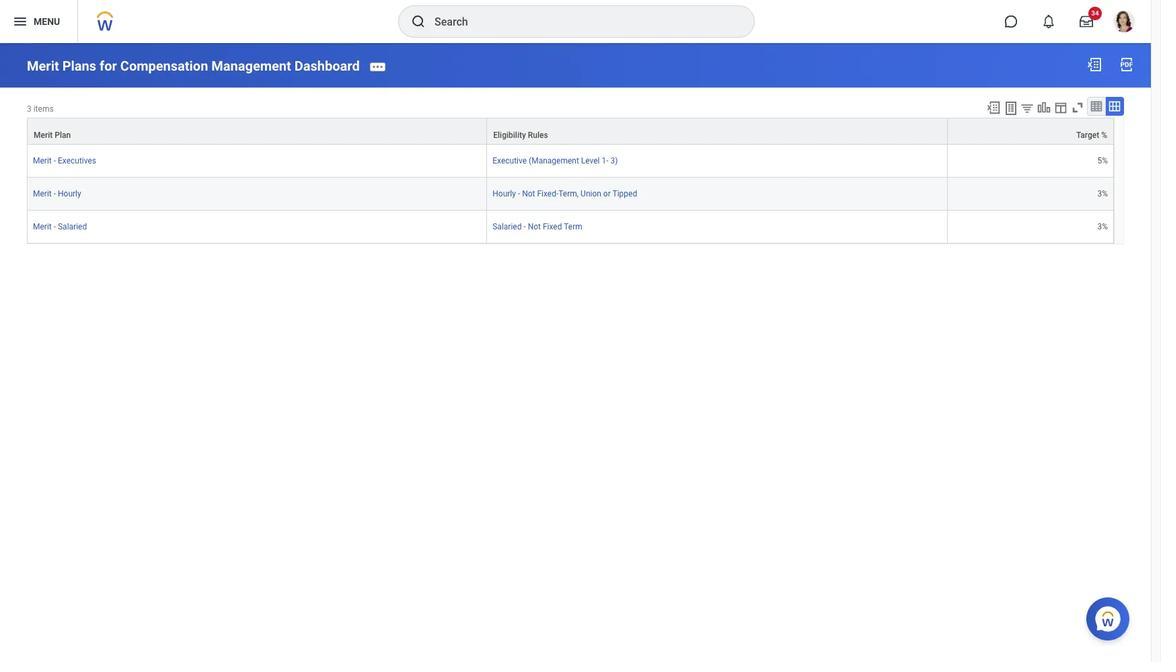 Task type: describe. For each thing, give the bounding box(es) containing it.
not for fixed
[[528, 222, 541, 231]]

merit for merit plans for compensation management dashboard
[[27, 58, 59, 74]]

for
[[100, 58, 117, 74]]

salaried - not fixed term link
[[493, 219, 582, 231]]

view printable version (pdf) image
[[1119, 57, 1135, 73]]

fixed
[[543, 222, 562, 231]]

5%
[[1098, 156, 1108, 165]]

- for salaried - not fixed term
[[524, 222, 526, 231]]

merit - hourly link
[[33, 186, 81, 198]]

- for merit - salaried
[[54, 222, 56, 231]]

export to worksheets image
[[1003, 100, 1019, 116]]

merit plan
[[34, 130, 71, 140]]

inbox large image
[[1080, 15, 1093, 28]]

fullscreen image
[[1070, 100, 1085, 115]]

table image
[[1090, 99, 1103, 113]]

term,
[[559, 189, 579, 198]]

fixed-
[[537, 189, 559, 198]]

row containing merit - executives
[[27, 145, 1114, 177]]

Search Workday  search field
[[435, 7, 727, 36]]

%
[[1102, 130, 1107, 140]]

justify image
[[12, 13, 28, 30]]

merit plan button
[[28, 118, 487, 144]]

compensation
[[120, 58, 208, 74]]

or
[[603, 189, 611, 198]]

executive (management level 1- 3)
[[493, 156, 618, 165]]

3
[[27, 104, 31, 114]]

- for merit - executives
[[54, 156, 56, 165]]

merit - executives
[[33, 156, 96, 165]]

items
[[33, 104, 54, 114]]

eligibility rules button
[[487, 118, 947, 144]]

3)
[[611, 156, 618, 165]]

1 salaried from the left
[[58, 222, 87, 231]]

(management
[[529, 156, 579, 165]]

merit - salaried
[[33, 222, 87, 231]]

salaried - not fixed term
[[493, 222, 582, 231]]

3% for hourly - not fixed-term, union or tipped
[[1098, 189, 1108, 198]]

merit plans for compensation management dashboard link
[[27, 58, 360, 74]]

target % button
[[948, 118, 1114, 144]]

merit plans for compensation management dashboard main content
[[0, 43, 1151, 256]]

expand/collapse chart image
[[1037, 100, 1052, 115]]

merit - executives link
[[33, 153, 96, 165]]

export to excel image for "export to worksheets" image
[[986, 100, 1001, 115]]

click to view/edit grid preferences image
[[1054, 100, 1068, 115]]

target %
[[1077, 130, 1107, 140]]

union
[[581, 189, 601, 198]]

term
[[564, 222, 582, 231]]

1-
[[602, 156, 609, 165]]

rules
[[528, 130, 548, 140]]

merit - hourly
[[33, 189, 81, 198]]

2 salaried from the left
[[493, 222, 522, 231]]

eligibility
[[493, 130, 526, 140]]



Task type: locate. For each thing, give the bounding box(es) containing it.
34
[[1091, 9, 1099, 17]]

export to excel image left view printable version (pdf) icon
[[1087, 57, 1103, 73]]

executive
[[493, 156, 527, 165]]

export to excel image for view printable version (pdf) icon
[[1087, 57, 1103, 73]]

0 vertical spatial 3%
[[1098, 189, 1108, 198]]

3 row from the top
[[27, 177, 1114, 210]]

1 vertical spatial not
[[528, 222, 541, 231]]

select to filter grid data image
[[1020, 101, 1035, 115]]

merit inside popup button
[[34, 130, 53, 140]]

merit plans for compensation management dashboard
[[27, 58, 360, 74]]

hourly up the merit - salaried link
[[58, 189, 81, 198]]

tipped
[[613, 189, 637, 198]]

menu button
[[0, 0, 78, 43]]

1 3% from the top
[[1098, 189, 1108, 198]]

1 row from the top
[[27, 118, 1114, 145]]

menu
[[34, 16, 60, 27]]

2 row from the top
[[27, 145, 1114, 177]]

1 hourly from the left
[[58, 189, 81, 198]]

2 hourly from the left
[[493, 189, 516, 198]]

2 3% from the top
[[1098, 222, 1108, 231]]

eligibility rules
[[493, 130, 548, 140]]

-
[[54, 156, 56, 165], [54, 189, 56, 198], [518, 189, 520, 198], [54, 222, 56, 231], [524, 222, 526, 231]]

- for merit - hourly
[[54, 189, 56, 198]]

1 horizontal spatial export to excel image
[[1087, 57, 1103, 73]]

merit for merit - salaried
[[33, 222, 52, 231]]

toolbar
[[980, 97, 1124, 118]]

merit for merit - hourly
[[33, 189, 52, 198]]

- left fixed-
[[518, 189, 520, 198]]

not for fixed-
[[522, 189, 535, 198]]

merit up the merit - salaried link
[[33, 189, 52, 198]]

target
[[1077, 130, 1100, 140]]

- left executives
[[54, 156, 56, 165]]

merit for merit - executives
[[33, 156, 52, 165]]

not
[[522, 189, 535, 198], [528, 222, 541, 231]]

plan
[[55, 130, 71, 140]]

level
[[581, 156, 600, 165]]

1 horizontal spatial hourly
[[493, 189, 516, 198]]

export to excel image
[[1087, 57, 1103, 73], [986, 100, 1001, 115]]

- left fixed
[[524, 222, 526, 231]]

hourly
[[58, 189, 81, 198], [493, 189, 516, 198]]

executive (management level 1- 3) link
[[493, 153, 618, 165]]

merit down merit plan
[[33, 156, 52, 165]]

0 horizontal spatial export to excel image
[[986, 100, 1001, 115]]

hourly - not fixed-term, union or tipped link
[[493, 186, 637, 198]]

salaried left fixed
[[493, 222, 522, 231]]

management
[[211, 58, 291, 74]]

merit
[[27, 58, 59, 74], [34, 130, 53, 140], [33, 156, 52, 165], [33, 189, 52, 198], [33, 222, 52, 231]]

merit for merit plan
[[34, 130, 53, 140]]

- down merit - hourly
[[54, 222, 56, 231]]

salaried
[[58, 222, 87, 231], [493, 222, 522, 231]]

4 row from the top
[[27, 210, 1114, 243]]

toolbar inside "merit plans for compensation management dashboard" main content
[[980, 97, 1124, 118]]

merit - salaried link
[[33, 219, 87, 231]]

dashboard
[[295, 58, 360, 74]]

3 items
[[27, 104, 54, 114]]

- for hourly - not fixed-term, union or tipped
[[518, 189, 520, 198]]

merit left the 'plans' on the top left of the page
[[27, 58, 59, 74]]

not left fixed
[[528, 222, 541, 231]]

34 button
[[1072, 7, 1102, 36]]

expand table image
[[1108, 99, 1122, 113]]

1 vertical spatial export to excel image
[[986, 100, 1001, 115]]

not left fixed-
[[522, 189, 535, 198]]

row containing merit plan
[[27, 118, 1114, 145]]

row
[[27, 118, 1114, 145], [27, 145, 1114, 177], [27, 177, 1114, 210], [27, 210, 1114, 243]]

plans
[[62, 58, 96, 74]]

row containing merit - hourly
[[27, 177, 1114, 210]]

hourly down executive
[[493, 189, 516, 198]]

salaried down merit - hourly
[[58, 222, 87, 231]]

0 horizontal spatial salaried
[[58, 222, 87, 231]]

row containing merit - salaried
[[27, 210, 1114, 243]]

merit down merit - hourly
[[33, 222, 52, 231]]

- up the merit - salaried link
[[54, 189, 56, 198]]

notifications large image
[[1042, 15, 1056, 28]]

profile logan mcneil image
[[1114, 11, 1135, 35]]

merit left plan at the left top of page
[[34, 130, 53, 140]]

3%
[[1098, 189, 1108, 198], [1098, 222, 1108, 231]]

1 horizontal spatial salaried
[[493, 222, 522, 231]]

1 vertical spatial 3%
[[1098, 222, 1108, 231]]

0 vertical spatial not
[[522, 189, 535, 198]]

3% for salaried - not fixed term
[[1098, 222, 1108, 231]]

export to excel image left "export to worksheets" image
[[986, 100, 1001, 115]]

hourly - not fixed-term, union or tipped
[[493, 189, 637, 198]]

0 horizontal spatial hourly
[[58, 189, 81, 198]]

executives
[[58, 156, 96, 165]]

search image
[[410, 13, 427, 30]]

0 vertical spatial export to excel image
[[1087, 57, 1103, 73]]



Task type: vqa. For each thing, say whether or not it's contained in the screenshot.
Merit within 'LINK'
yes



